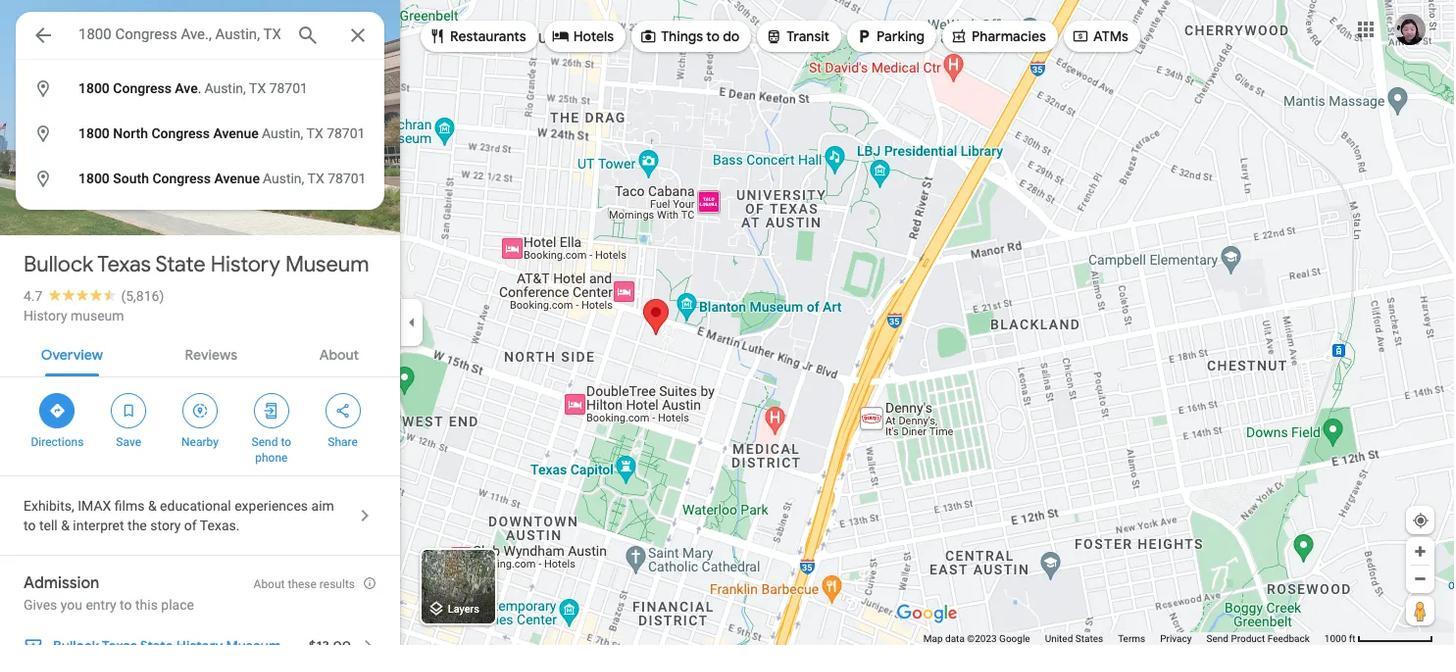 Task type: describe. For each thing, give the bounding box(es) containing it.
send for send product feedback
[[1207, 634, 1229, 644]]


[[765, 25, 783, 47]]

this
[[135, 597, 158, 613]]

collapse side panel image
[[401, 312, 423, 333]]

, for 1800 south congress avenue
[[302, 171, 304, 186]]

ave
[[175, 80, 198, 96]]

congress for south
[[152, 171, 211, 186]]

educational
[[160, 498, 231, 514]]

reviews
[[185, 346, 237, 364]]

ft
[[1349, 634, 1356, 644]]

gives
[[24, 597, 57, 613]]

0 vertical spatial tx
[[249, 80, 266, 96]]

1  from the top
[[33, 76, 53, 101]]

layers
[[448, 604, 480, 616]]


[[48, 400, 66, 422]]

congress ave .
[[113, 80, 201, 96]]

tx for 1800 south congress avenue
[[308, 171, 324, 186]]

museum
[[285, 251, 369, 279]]

 atms
[[1072, 25, 1129, 47]]

1000 ft
[[1325, 634, 1356, 644]]

avenue for 1800 north congress avenue
[[213, 126, 259, 141]]

show street view coverage image
[[1406, 596, 1435, 626]]

entry
[[86, 597, 116, 613]]

 transit
[[765, 25, 830, 47]]

admission
[[24, 574, 99, 593]]

atms
[[1093, 27, 1129, 45]]

history inside history museum button
[[24, 308, 67, 324]]

texas.
[[200, 518, 240, 534]]

transit
[[787, 27, 830, 45]]

interpret
[[73, 518, 124, 534]]

google maps element
[[0, 0, 1455, 645]]

phone
[[255, 451, 288, 465]]


[[552, 25, 570, 47]]

reviews button
[[169, 330, 253, 377]]

results
[[320, 578, 355, 591]]

 things to do
[[640, 25, 740, 47]]

0 vertical spatial ,
[[243, 80, 246, 96]]

of
[[184, 518, 197, 534]]

tab list inside google maps element
[[0, 330, 400, 377]]

aim
[[311, 498, 334, 514]]

, for 1800 north congress avenue
[[301, 126, 303, 141]]

nearby
[[182, 435, 219, 449]]

data
[[946, 634, 965, 644]]

send for send to phone
[[252, 435, 278, 449]]

footer inside google maps element
[[924, 633, 1325, 645]]

state
[[155, 251, 206, 279]]

parking
[[877, 27, 925, 45]]

austin for 1800 north congress avenue
[[262, 126, 301, 141]]


[[263, 400, 280, 422]]

texas
[[97, 251, 151, 279]]

austin , tx for 1800 south congress avenue
[[263, 171, 324, 186]]

overview button
[[25, 330, 119, 377]]

bullock texas state history museum
[[24, 251, 369, 279]]

 restaurants
[[429, 25, 526, 47]]

experiences
[[235, 498, 308, 514]]


[[429, 25, 446, 47]]

north
[[113, 126, 148, 141]]

to left this
[[120, 597, 132, 613]]

none field inside search google maps field
[[78, 23, 281, 46]]

united states button
[[1045, 633, 1104, 645]]

the
[[128, 518, 147, 534]]

about button
[[304, 330, 375, 377]]

tell
[[39, 518, 58, 534]]

south
[[113, 171, 149, 186]]

actions for bullock texas state history museum region
[[0, 378, 400, 476]]

austin , tx for 1800 north congress avenue
[[262, 126, 323, 141]]

exhibits, imax films & educational experiences aim to tell & interpret the story of texas. button
[[0, 477, 400, 555]]

0 vertical spatial congress
[[113, 80, 172, 96]]

place
[[161, 597, 194, 613]]


[[1072, 25, 1090, 47]]

1800 for 1800 south congress avenue
[[78, 171, 110, 186]]

1000 ft button
[[1325, 634, 1434, 644]]

exhibits, imax films & educational experiences aim to tell & interpret the story of texas.
[[24, 498, 334, 534]]

about these results
[[254, 578, 355, 591]]

these
[[288, 578, 317, 591]]

none search field inside google maps element
[[16, 12, 384, 210]]

united states
[[1045, 634, 1104, 644]]

map
[[924, 634, 943, 644]]

0 vertical spatial 78701
[[269, 80, 308, 96]]

78701 for 1800 south congress avenue
[[328, 171, 366, 186]]

history museum
[[24, 308, 124, 324]]

save
[[116, 435, 141, 449]]

 for 1800 north congress avenue
[[33, 121, 53, 146]]



Task type: locate. For each thing, give the bounding box(es) containing it.
Search Google Maps field
[[16, 12, 384, 59]]

 cell up 1800 north congress avenue in the top left of the page
[[16, 73, 372, 105]]

 pharmacies
[[950, 25, 1046, 47]]

1 vertical spatial 1800
[[78, 126, 110, 141]]

(5,816)
[[121, 288, 164, 304]]


[[31, 22, 55, 49]]

1 horizontal spatial send
[[1207, 634, 1229, 644]]

2  from the top
[[33, 121, 53, 146]]

terms button
[[1118, 633, 1146, 645]]

0 horizontal spatial send
[[252, 435, 278, 449]]

tab list
[[0, 330, 400, 377]]

austin , tx down austin , tx 78701
[[262, 126, 323, 141]]

2 vertical spatial austin
[[263, 171, 302, 186]]

send up phone
[[252, 435, 278, 449]]

bullock
[[24, 251, 93, 279]]

send inside send to phone
[[252, 435, 278, 449]]

pharmacies
[[972, 27, 1046, 45]]

1 vertical spatial 
[[33, 121, 53, 146]]

1800 left "congress ave ."
[[78, 80, 110, 96]]

0 vertical spatial  cell
[[16, 73, 372, 105]]

,
[[243, 80, 246, 96], [301, 126, 303, 141], [302, 171, 304, 186]]

tx up museum
[[308, 171, 324, 186]]

history right state
[[211, 251, 280, 279]]

send
[[252, 435, 278, 449], [1207, 634, 1229, 644]]

1800 south congress avenue
[[78, 171, 260, 186]]

1 vertical spatial  cell
[[16, 118, 372, 150]]

1800 north congress avenue
[[78, 126, 259, 141]]

google
[[999, 634, 1030, 644]]

4.7
[[24, 288, 43, 304]]


[[120, 400, 137, 422]]

3  from the top
[[33, 166, 53, 191]]

4.7 stars image
[[43, 288, 121, 301]]

you
[[61, 597, 82, 613]]

78701 for 1800 north congress avenue
[[327, 126, 365, 141]]

united
[[1045, 634, 1073, 644]]

share
[[328, 435, 358, 449]]

78701
[[269, 80, 308, 96], [327, 126, 365, 141], [328, 171, 366, 186]]

 hotels
[[552, 25, 614, 47]]

send left product
[[1207, 634, 1229, 644]]

, right .
[[243, 80, 246, 96]]

0 horizontal spatial about
[[254, 578, 285, 591]]

2 vertical spatial tx
[[308, 171, 324, 186]]

1 vertical spatial about
[[254, 578, 285, 591]]

congress left ave at the top of the page
[[113, 80, 172, 96]]

.
[[198, 80, 201, 96]]

to
[[706, 27, 720, 45], [281, 435, 291, 449], [24, 518, 36, 534], [120, 597, 132, 613]]

map data ©2023 google
[[924, 634, 1030, 644]]

1 horizontal spatial history
[[211, 251, 280, 279]]

0 vertical spatial 
[[33, 76, 53, 101]]

None field
[[78, 23, 281, 46]]

&
[[148, 498, 157, 514], [61, 518, 69, 534]]

history down 4.7
[[24, 308, 67, 324]]

things
[[661, 27, 703, 45]]

1800 left "south"
[[78, 171, 110, 186]]

0 vertical spatial &
[[148, 498, 157, 514]]

2 vertical spatial  cell
[[16, 163, 372, 195]]

terms
[[1118, 634, 1146, 644]]

footer containing map data ©2023 google
[[924, 633, 1325, 645]]

0 horizontal spatial history
[[24, 308, 67, 324]]

to left tell
[[24, 518, 36, 534]]

avenue down austin , tx 78701
[[213, 126, 259, 141]]

1 horizontal spatial &
[[148, 498, 157, 514]]

 down  button at top
[[33, 76, 53, 101]]

2 vertical spatial congress
[[152, 171, 211, 186]]

directions
[[31, 435, 84, 449]]

gives you entry to this place
[[24, 597, 194, 613]]

1 vertical spatial congress
[[151, 126, 210, 141]]

2  cell from the top
[[16, 118, 372, 150]]

1 vertical spatial austin
[[262, 126, 301, 141]]

1 vertical spatial send
[[1207, 634, 1229, 644]]

tx for 1800 north congress avenue
[[307, 126, 323, 141]]

2 vertical spatial 1800
[[78, 171, 110, 186]]

1 1800 from the top
[[78, 80, 110, 96]]

about for about these results
[[254, 578, 285, 591]]

austin for 1800 south congress avenue
[[263, 171, 302, 186]]

about these results image
[[363, 577, 377, 590]]

footer
[[924, 633, 1325, 645]]

0 vertical spatial history
[[211, 251, 280, 279]]

museum
[[71, 308, 124, 324]]

0 vertical spatial about
[[319, 346, 359, 364]]


[[334, 400, 352, 422]]

none search field containing 
[[16, 12, 384, 210]]

2 vertical spatial ,
[[302, 171, 304, 186]]

0 vertical spatial 1800
[[78, 80, 110, 96]]

avenue
[[213, 126, 259, 141], [214, 171, 260, 186]]

overview
[[41, 346, 103, 364]]

1 vertical spatial tx
[[307, 126, 323, 141]]

1800 for 1800
[[78, 80, 110, 96]]

about left these
[[254, 578, 285, 591]]

to inside send to phone
[[281, 435, 291, 449]]

 for 1800 south congress avenue
[[33, 166, 53, 191]]

©2023
[[967, 634, 997, 644]]

1 vertical spatial &
[[61, 518, 69, 534]]

zoom in image
[[1413, 544, 1428, 559]]

films
[[115, 498, 145, 514]]

1 vertical spatial avenue
[[214, 171, 260, 186]]

austin
[[204, 80, 243, 96], [262, 126, 301, 141], [263, 171, 302, 186]]

about
[[319, 346, 359, 364], [254, 578, 285, 591]]

about inside button
[[319, 346, 359, 364]]

2 vertical spatial 
[[33, 166, 53, 191]]

suggestions grid
[[16, 59, 384, 210]]

0 vertical spatial avenue
[[213, 126, 259, 141]]

to inside exhibits, imax films & educational experiences aim to tell & interpret the story of texas.
[[24, 518, 36, 534]]

to up phone
[[281, 435, 291, 449]]

show your location image
[[1412, 512, 1430, 530]]

 cell
[[16, 73, 372, 105], [16, 118, 372, 150], [16, 163, 372, 195]]

hotels
[[573, 27, 614, 45]]

0 vertical spatial send
[[252, 435, 278, 449]]

0 vertical spatial austin , tx
[[262, 126, 323, 141]]

5,816 reviews element
[[121, 288, 164, 304]]

& right films
[[148, 498, 157, 514]]

, down austin , tx 78701
[[301, 126, 303, 141]]

 left north
[[33, 121, 53, 146]]

, up museum
[[302, 171, 304, 186]]

avenue for 1800 south congress avenue
[[214, 171, 260, 186]]

3  cell from the top
[[16, 163, 372, 195]]

privacy
[[1160, 634, 1192, 644]]


[[191, 400, 209, 422]]

imax
[[78, 498, 111, 514]]

avenue down 1800 north congress avenue in the top left of the page
[[214, 171, 260, 186]]

None search field
[[16, 12, 384, 210]]

1800 for 1800 north congress avenue
[[78, 126, 110, 141]]

0 horizontal spatial &
[[61, 518, 69, 534]]

states
[[1076, 634, 1104, 644]]

bullock texas state history museum main content
[[0, 0, 400, 645]]

about up 
[[319, 346, 359, 364]]

 cell down .
[[16, 118, 372, 150]]

1 vertical spatial austin , tx
[[263, 171, 324, 186]]

0 vertical spatial austin
[[204, 80, 243, 96]]

austin , tx
[[262, 126, 323, 141], [263, 171, 324, 186]]

1 vertical spatial 78701
[[327, 126, 365, 141]]

 button
[[16, 12, 71, 63]]

 parking
[[855, 25, 925, 47]]

 up the bullock
[[33, 166, 53, 191]]

congress for north
[[151, 126, 210, 141]]

3 1800 from the top
[[78, 171, 110, 186]]

austin , tx up museum
[[263, 171, 324, 186]]

1800
[[78, 80, 110, 96], [78, 126, 110, 141], [78, 171, 110, 186]]

restaurants
[[450, 27, 526, 45]]

tx
[[249, 80, 266, 96], [307, 126, 323, 141], [308, 171, 324, 186]]


[[950, 25, 968, 47]]

story
[[150, 518, 181, 534]]

zoom out image
[[1413, 572, 1428, 587]]

congress down ave at the top of the page
[[151, 126, 210, 141]]


[[855, 25, 873, 47]]

congress
[[113, 80, 172, 96], [151, 126, 210, 141], [152, 171, 211, 186]]

privacy button
[[1160, 633, 1192, 645]]

1800 left north
[[78, 126, 110, 141]]

 cell down 1800 north congress avenue in the top left of the page
[[16, 163, 372, 195]]

tx right .
[[249, 80, 266, 96]]

tx down austin , tx 78701
[[307, 126, 323, 141]]

to inside  things to do
[[706, 27, 720, 45]]

send product feedback
[[1207, 634, 1310, 644]]

about for about
[[319, 346, 359, 364]]

google account: michele murakami  
(michele.murakami@adept.ai) image
[[1395, 13, 1426, 45]]

2 1800 from the top
[[78, 126, 110, 141]]

2 vertical spatial 78701
[[328, 171, 366, 186]]

do
[[723, 27, 740, 45]]

1  cell from the top
[[16, 73, 372, 105]]

exhibits,
[[24, 498, 74, 514]]


[[640, 25, 657, 47]]

1 vertical spatial history
[[24, 308, 67, 324]]

to left do
[[706, 27, 720, 45]]

send inside button
[[1207, 634, 1229, 644]]

& right tell
[[61, 518, 69, 534]]

1 horizontal spatial about
[[319, 346, 359, 364]]

tab list containing overview
[[0, 330, 400, 377]]

1000
[[1325, 634, 1347, 644]]

1 vertical spatial ,
[[301, 126, 303, 141]]

austin , tx 78701
[[204, 80, 308, 96]]

congress down 1800 north congress avenue in the top left of the page
[[152, 171, 211, 186]]

feedback
[[1268, 634, 1310, 644]]

send product feedback button
[[1207, 633, 1310, 645]]

send to phone
[[252, 435, 291, 465]]

product
[[1231, 634, 1266, 644]]



Task type: vqa. For each thing, say whether or not it's contained in the screenshot.


